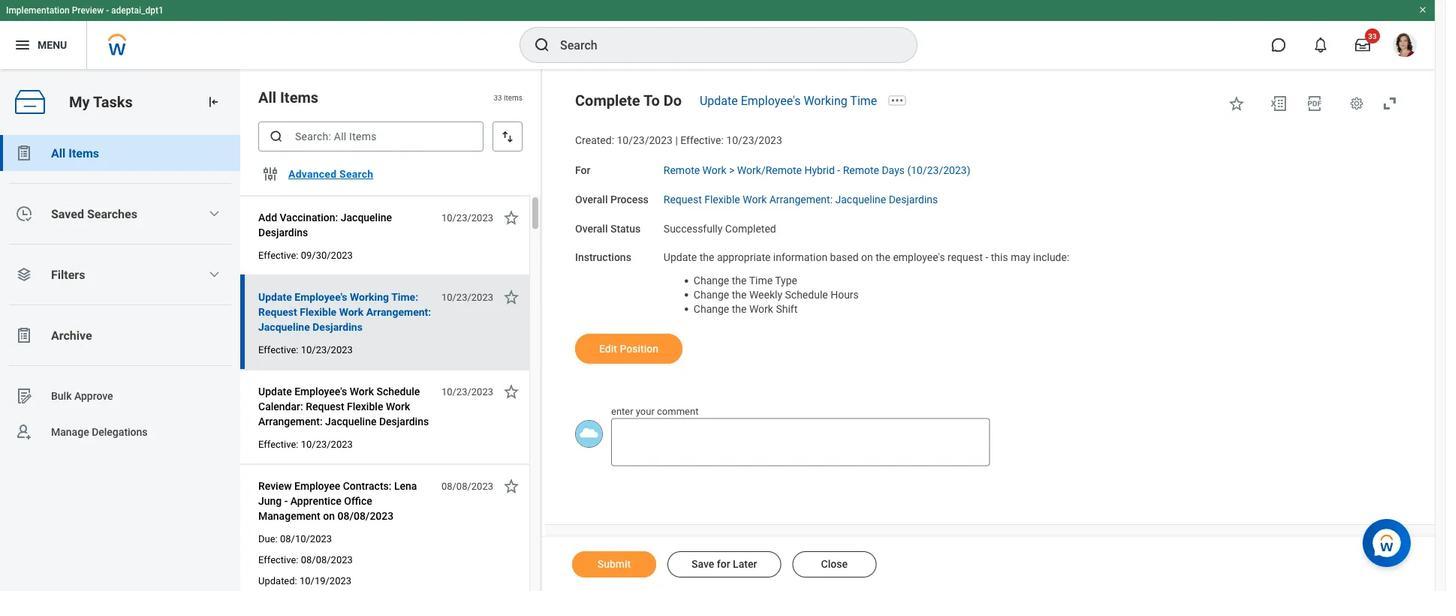 Task type: locate. For each thing, give the bounding box(es) containing it.
completed
[[725, 223, 776, 235]]

update for update employee's working time: request flexible work arrangement: jacqueline desjardins
[[258, 291, 292, 303]]

0 horizontal spatial items
[[69, 146, 99, 160]]

2 vertical spatial employee's
[[295, 386, 347, 398]]

shift
[[776, 303, 798, 315]]

view printable version (pdf) image
[[1306, 95, 1324, 113]]

overall status
[[575, 223, 641, 235]]

request down effective: 09/30/2023
[[258, 306, 297, 318]]

effective: up updated:
[[258, 555, 299, 566]]

1 horizontal spatial on
[[862, 252, 873, 264]]

apprentice
[[291, 495, 342, 508]]

2 effective: 10/23/2023 from the top
[[258, 439, 353, 450]]

10/23/2023
[[617, 134, 673, 147], [727, 134, 782, 147], [442, 212, 493, 223], [442, 292, 493, 303], [301, 344, 353, 356], [442, 386, 493, 398], [301, 439, 353, 450]]

33 left profile logan mcneil icon at right
[[1369, 32, 1377, 41]]

all
[[258, 89, 276, 106], [51, 146, 66, 160]]

3 change from the top
[[694, 303, 729, 315]]

close environment banner image
[[1419, 5, 1428, 14]]

1 horizontal spatial all items
[[258, 89, 318, 106]]

flexible
[[705, 193, 740, 206], [300, 306, 337, 318], [347, 401, 383, 413]]

star image
[[502, 209, 520, 227], [502, 288, 520, 306], [502, 383, 520, 401], [502, 478, 520, 496]]

on inside review employee contracts: lena jung - apprentice office management on 08/08/2023
[[323, 510, 335, 523]]

1 vertical spatial request
[[258, 306, 297, 318]]

0 vertical spatial effective: 10/23/2023
[[258, 344, 353, 356]]

desjardins inside add vaccination: jacqueline desjardins
[[258, 226, 308, 239]]

desjardins
[[889, 193, 938, 206], [258, 226, 308, 239], [313, 321, 363, 333], [379, 416, 429, 428]]

0 horizontal spatial flexible
[[300, 306, 337, 318]]

employee's for update employee's working time
[[741, 94, 801, 108]]

jacqueline
[[836, 193, 886, 206], [341, 211, 392, 224], [258, 321, 310, 333], [325, 416, 377, 428]]

33 left items
[[494, 93, 502, 102]]

employee's for update employee's working time: request flexible work arrangement: jacqueline desjardins
[[295, 291, 347, 303]]

0 horizontal spatial time
[[749, 275, 773, 287]]

lena
[[394, 480, 417, 493]]

0 horizontal spatial arrangement:
[[258, 416, 323, 428]]

0 horizontal spatial working
[[350, 291, 389, 303]]

due:
[[258, 534, 278, 545]]

remote work > work/remote hybrid - remote days (10/23/2023)
[[664, 164, 971, 177]]

1 horizontal spatial items
[[280, 89, 318, 106]]

all inside 'button'
[[51, 146, 66, 160]]

update employee's work schedule calendar: request flexible work arrangement: jacqueline desjardins button
[[258, 383, 433, 431]]

desjardins down add on the left top of page
[[258, 226, 308, 239]]

overall up instructions
[[575, 223, 608, 235]]

1 vertical spatial schedule
[[377, 386, 420, 398]]

0 vertical spatial all items
[[258, 89, 318, 106]]

- right hybrid
[[838, 164, 841, 177]]

this
[[991, 252, 1008, 264]]

manage delegations link
[[0, 415, 240, 451]]

0 vertical spatial flexible
[[705, 193, 740, 206]]

on right 'based'
[[862, 252, 873, 264]]

advanced search button
[[282, 159, 379, 189]]

review employee contracts: lena jung - apprentice office management on 08/08/2023 button
[[258, 478, 433, 526]]

information
[[773, 252, 828, 264]]

working inside update employee's working time: request flexible work arrangement: jacqueline desjardins
[[350, 291, 389, 303]]

schedule
[[785, 289, 828, 301], [377, 386, 420, 398]]

0 vertical spatial arrangement:
[[770, 193, 833, 206]]

2 vertical spatial request
[[306, 401, 344, 413]]

filters button
[[0, 257, 240, 293]]

weekly
[[749, 289, 783, 301]]

enter your comment
[[611, 406, 699, 418]]

implementation
[[6, 5, 70, 16]]

review employee contracts: lena jung - apprentice office management on 08/08/2023
[[258, 480, 417, 523]]

all inside item list element
[[258, 89, 276, 106]]

appropriate
[[717, 252, 771, 264]]

update employee's working time link
[[700, 94, 877, 108]]

approve
[[74, 390, 113, 403]]

2 star image from the top
[[502, 288, 520, 306]]

hybrid
[[805, 164, 835, 177]]

0 horizontal spatial 33
[[494, 93, 502, 102]]

0 horizontal spatial schedule
[[377, 386, 420, 398]]

overall status element
[[664, 214, 776, 236]]

working up remote work > work/remote hybrid - remote days (10/23/2023) link
[[804, 94, 848, 108]]

1 vertical spatial employee's
[[295, 291, 347, 303]]

item list element
[[240, 69, 542, 592]]

office
[[344, 495, 372, 508]]

08/08/2023 right lena
[[442, 481, 493, 492]]

desjardins down 09/30/2023
[[313, 321, 363, 333]]

employee's inside update employee's working time: request flexible work arrangement: jacqueline desjardins
[[295, 291, 347, 303]]

items down my
[[69, 146, 99, 160]]

0 vertical spatial request
[[664, 193, 702, 206]]

all items
[[258, 89, 318, 106], [51, 146, 99, 160]]

1 horizontal spatial flexible
[[347, 401, 383, 413]]

contracts:
[[343, 480, 392, 493]]

0 vertical spatial employee's
[[741, 94, 801, 108]]

saved searches button
[[0, 196, 240, 232]]

0 vertical spatial schedule
[[785, 289, 828, 301]]

1 horizontal spatial time
[[850, 94, 877, 108]]

profile logan mcneil image
[[1393, 33, 1417, 60]]

1 vertical spatial arrangement:
[[366, 306, 431, 318]]

2 horizontal spatial flexible
[[705, 193, 740, 206]]

update inside update employee's working time: request flexible work arrangement: jacqueline desjardins
[[258, 291, 292, 303]]

request
[[664, 193, 702, 206], [258, 306, 297, 318], [306, 401, 344, 413]]

remote left days
[[843, 164, 879, 177]]

33 inside item list element
[[494, 93, 502, 102]]

1 star image from the top
[[502, 209, 520, 227]]

33 inside button
[[1369, 32, 1377, 41]]

advanced
[[288, 168, 337, 180]]

- up management
[[284, 495, 288, 508]]

do
[[664, 92, 682, 109]]

save for later
[[692, 559, 757, 571]]

1 horizontal spatial remote
[[843, 164, 879, 177]]

all items inside all items 'button'
[[51, 146, 99, 160]]

1 vertical spatial items
[[69, 146, 99, 160]]

1 vertical spatial 33
[[494, 93, 502, 102]]

1 horizontal spatial all
[[258, 89, 276, 106]]

on down apprentice
[[323, 510, 335, 523]]

arrangement: down calendar:
[[258, 416, 323, 428]]

items
[[280, 89, 318, 106], [69, 146, 99, 160]]

1 horizontal spatial schedule
[[785, 289, 828, 301]]

request up successfully
[[664, 193, 702, 206]]

effective: 10/23/2023 for jacqueline
[[258, 344, 353, 356]]

0 horizontal spatial on
[[323, 510, 335, 523]]

clock check image
[[15, 205, 33, 223]]

1 vertical spatial working
[[350, 291, 389, 303]]

1 horizontal spatial 33
[[1369, 32, 1377, 41]]

effective: down calendar:
[[258, 439, 299, 450]]

2 vertical spatial arrangement:
[[258, 416, 323, 428]]

employee's up work/remote
[[741, 94, 801, 108]]

1 change from the top
[[694, 275, 729, 287]]

0 vertical spatial items
[[280, 89, 318, 106]]

0 horizontal spatial remote
[[664, 164, 700, 177]]

2 overall from the top
[[575, 223, 608, 235]]

perspective image
[[15, 266, 33, 284]]

complete
[[575, 92, 640, 109]]

employee's up calendar:
[[295, 386, 347, 398]]

0 horizontal spatial all
[[51, 146, 66, 160]]

1 effective: 10/23/2023 from the top
[[258, 344, 353, 356]]

0 vertical spatial working
[[804, 94, 848, 108]]

search image
[[269, 129, 284, 144]]

effective: for add vaccination: jacqueline desjardins
[[258, 250, 299, 261]]

1 vertical spatial all
[[51, 146, 66, 160]]

33 for 33 items
[[494, 93, 502, 102]]

0 vertical spatial all
[[258, 89, 276, 106]]

2 horizontal spatial arrangement:
[[770, 193, 833, 206]]

1 vertical spatial overall
[[575, 223, 608, 235]]

-
[[106, 5, 109, 16], [838, 164, 841, 177], [986, 252, 989, 264], [284, 495, 288, 508]]

arrangement: down remote work > work/remote hybrid - remote days (10/23/2023)
[[770, 193, 833, 206]]

08/08/2023 up 10/19/2023
[[301, 555, 353, 566]]

items inside 'button'
[[69, 146, 99, 160]]

bulk approve link
[[0, 379, 240, 415]]

work
[[703, 164, 727, 177], [743, 193, 767, 206], [749, 303, 774, 315], [339, 306, 364, 318], [350, 386, 374, 398], [386, 401, 410, 413]]

working for time
[[804, 94, 848, 108]]

comment
[[657, 406, 699, 418]]

3 star image from the top
[[502, 383, 520, 401]]

overall for overall status
[[575, 223, 608, 235]]

update up calendar:
[[258, 386, 292, 398]]

clipboard image
[[15, 327, 33, 345]]

overall
[[575, 193, 608, 206], [575, 223, 608, 235]]

0 vertical spatial 33
[[1369, 32, 1377, 41]]

2 vertical spatial flexible
[[347, 401, 383, 413]]

remote down created: 10/23/2023 | effective: 10/23/2023
[[664, 164, 700, 177]]

effective: up calendar:
[[258, 344, 299, 356]]

desjardins up lena
[[379, 416, 429, 428]]

configure image
[[261, 165, 279, 183]]

save for later button
[[668, 552, 781, 578]]

1 overall from the top
[[575, 193, 608, 206]]

list
[[0, 135, 240, 451]]

0 vertical spatial overall
[[575, 193, 608, 206]]

1 vertical spatial effective: 10/23/2023
[[258, 439, 353, 450]]

effective: down add on the left top of page
[[258, 250, 299, 261]]

1 vertical spatial all items
[[51, 146, 99, 160]]

update right do
[[700, 94, 738, 108]]

jacqueline down effective: 09/30/2023
[[258, 321, 310, 333]]

update inside update employee's work schedule calendar: request flexible work arrangement: jacqueline desjardins
[[258, 386, 292, 398]]

all up search image
[[258, 89, 276, 106]]

employee's inside update employee's work schedule calendar: request flexible work arrangement: jacqueline desjardins
[[295, 386, 347, 398]]

jacqueline up contracts:
[[325, 416, 377, 428]]

- right preview
[[106, 5, 109, 16]]

1 vertical spatial change
[[694, 289, 729, 301]]

jacqueline inside add vaccination: jacqueline desjardins
[[341, 211, 392, 224]]

implementation preview -   adeptai_dpt1
[[6, 5, 164, 16]]

0 vertical spatial change
[[694, 275, 729, 287]]

2 horizontal spatial request
[[664, 193, 702, 206]]

process
[[611, 193, 649, 206]]

my
[[69, 93, 90, 111]]

overall down for
[[575, 193, 608, 206]]

33
[[1369, 32, 1377, 41], [494, 93, 502, 102]]

request right calendar:
[[306, 401, 344, 413]]

effective: 10/23/2023 down update employee's working time: request flexible work arrangement: jacqueline desjardins
[[258, 344, 353, 356]]

all items button
[[0, 135, 240, 171]]

jacqueline down search
[[341, 211, 392, 224]]

all items right clipboard icon
[[51, 146, 99, 160]]

all items up search image
[[258, 89, 318, 106]]

gear image
[[1350, 96, 1365, 111]]

time
[[850, 94, 877, 108], [749, 275, 773, 287]]

effective: for update employee's work schedule calendar: request flexible work arrangement: jacqueline desjardins
[[258, 439, 299, 450]]

0 horizontal spatial request
[[258, 306, 297, 318]]

effective: 10/23/2023
[[258, 344, 353, 356], [258, 439, 353, 450]]

>
[[729, 164, 735, 177]]

2 vertical spatial change
[[694, 303, 729, 315]]

archive
[[51, 329, 92, 343]]

overall process
[[575, 193, 649, 206]]

33 for 33
[[1369, 32, 1377, 41]]

update for update employee's working time
[[700, 94, 738, 108]]

update down successfully
[[664, 252, 697, 264]]

remote work > work/remote hybrid - remote days (10/23/2023) link
[[664, 161, 971, 177]]

time inside change the time type change the weekly schedule hours change the work shift
[[749, 275, 773, 287]]

1 vertical spatial flexible
[[300, 306, 337, 318]]

submit button
[[572, 552, 656, 578]]

the left "shift"
[[732, 303, 747, 315]]

chevron down image
[[208, 208, 220, 220]]

jacqueline inside update employee's work schedule calendar: request flexible work arrangement: jacqueline desjardins
[[325, 416, 377, 428]]

overall for overall process
[[575, 193, 608, 206]]

items
[[504, 93, 523, 102]]

effective: 10/23/2023 for arrangement:
[[258, 439, 353, 450]]

clipboard image
[[15, 144, 33, 162]]

update down effective: 09/30/2023
[[258, 291, 292, 303]]

1 horizontal spatial working
[[804, 94, 848, 108]]

saved
[[51, 207, 84, 221]]

- inside menu banner
[[106, 5, 109, 16]]

change
[[694, 275, 729, 287], [694, 289, 729, 301], [694, 303, 729, 315]]

1 vertical spatial 08/08/2023
[[338, 510, 394, 523]]

08/08/2023 down office
[[338, 510, 394, 523]]

4 star image from the top
[[502, 478, 520, 496]]

effective: 10/23/2023 up 'employee'
[[258, 439, 353, 450]]

items up search image
[[280, 89, 318, 106]]

1 horizontal spatial arrangement:
[[366, 306, 431, 318]]

0 vertical spatial on
[[862, 252, 873, 264]]

all items inside item list element
[[258, 89, 318, 106]]

1 horizontal spatial request
[[306, 401, 344, 413]]

arrangement: down time:
[[366, 306, 431, 318]]

export to excel image
[[1270, 95, 1288, 113]]

working left time:
[[350, 291, 389, 303]]

0 horizontal spatial all items
[[51, 146, 99, 160]]

remote
[[664, 164, 700, 177], [843, 164, 879, 177]]

updated:
[[258, 576, 297, 587]]

2 remote from the left
[[843, 164, 879, 177]]

all right clipboard icon
[[51, 146, 66, 160]]

employee
[[294, 480, 340, 493]]

employee's down 09/30/2023
[[295, 291, 347, 303]]

work inside update employee's working time: request flexible work arrangement: jacqueline desjardins
[[339, 306, 364, 318]]

menu button
[[0, 21, 87, 69]]

1 vertical spatial time
[[749, 275, 773, 287]]

1 vertical spatial on
[[323, 510, 335, 523]]

add vaccination: jacqueline desjardins
[[258, 211, 392, 239]]



Task type: describe. For each thing, give the bounding box(es) containing it.
archive button
[[0, 318, 240, 354]]

management
[[258, 510, 321, 523]]

the down successfully completed
[[700, 252, 715, 264]]

Search: All Items text field
[[258, 122, 484, 152]]

update employee's work schedule calendar: request flexible work arrangement: jacqueline desjardins
[[258, 386, 429, 428]]

the left employee's
[[876, 252, 891, 264]]

0 vertical spatial 08/08/2023
[[442, 481, 493, 492]]

successfully completed
[[664, 223, 776, 235]]

created:
[[575, 134, 614, 147]]

due: 08/10/2023
[[258, 534, 332, 545]]

update employee's working time: request flexible work arrangement: jacqueline desjardins button
[[258, 288, 433, 336]]

save
[[692, 559, 714, 571]]

edit position
[[599, 343, 659, 355]]

update for update employee's work schedule calendar: request flexible work arrangement: jacqueline desjardins
[[258, 386, 292, 398]]

|
[[675, 134, 678, 147]]

hours
[[831, 289, 859, 301]]

for
[[575, 164, 591, 177]]

bulk approve
[[51, 390, 113, 403]]

submit
[[598, 559, 631, 571]]

09/30/2023
[[301, 250, 353, 261]]

update employee's working time: request flexible work arrangement: jacqueline desjardins
[[258, 291, 431, 333]]

instructions
[[575, 252, 632, 264]]

the down appropriate
[[732, 275, 747, 287]]

user plus image
[[15, 424, 33, 442]]

Search Workday  search field
[[560, 29, 886, 62]]

2 change from the top
[[694, 289, 729, 301]]

update for update the appropriate information based on the employee's request - this may include:
[[664, 252, 697, 264]]

flexible inside update employee's work schedule calendar: request flexible work arrangement: jacqueline desjardins
[[347, 401, 383, 413]]

advanced search
[[288, 168, 373, 180]]

request
[[948, 252, 983, 264]]

calendar:
[[258, 401, 303, 413]]

work inside change the time type change the weekly schedule hours change the work shift
[[749, 303, 774, 315]]

update employee's working time
[[700, 94, 877, 108]]

position
[[620, 343, 659, 355]]

add
[[258, 211, 277, 224]]

arrangement: inside update employee's work schedule calendar: request flexible work arrangement: jacqueline desjardins
[[258, 416, 323, 428]]

1 remote from the left
[[664, 164, 700, 177]]

0 vertical spatial time
[[850, 94, 877, 108]]

chevron down image
[[208, 269, 220, 281]]

my tasks element
[[0, 69, 240, 592]]

10/19/2023
[[300, 576, 352, 587]]

to
[[644, 92, 660, 109]]

change the time type change the weekly schedule hours change the work shift
[[694, 275, 859, 315]]

complete to do
[[575, 92, 682, 109]]

add vaccination: jacqueline desjardins button
[[258, 209, 433, 242]]

may
[[1011, 252, 1031, 264]]

close
[[821, 559, 848, 571]]

search image
[[533, 36, 551, 54]]

tasks
[[93, 93, 133, 111]]

(10/23/2023)
[[908, 164, 971, 177]]

rename image
[[15, 388, 33, 406]]

time:
[[391, 291, 418, 303]]

jacqueline down days
[[836, 193, 886, 206]]

flexible inside update employee's working time: request flexible work arrangement: jacqueline desjardins
[[300, 306, 337, 318]]

jacqueline inside update employee's working time: request flexible work arrangement: jacqueline desjardins
[[258, 321, 310, 333]]

star image for review employee contracts: lena jung - apprentice office management on 08/08/2023
[[502, 478, 520, 496]]

vaccination:
[[280, 211, 338, 224]]

fullscreen image
[[1381, 95, 1399, 113]]

manage
[[51, 426, 89, 439]]

desjardins down days
[[889, 193, 938, 206]]

updated: 10/19/2023
[[258, 576, 352, 587]]

request flexible work arrangement: jacqueline desjardins link
[[664, 190, 938, 206]]

schedule inside change the time type change the weekly schedule hours change the work shift
[[785, 289, 828, 301]]

your
[[636, 406, 655, 418]]

for
[[717, 559, 730, 571]]

sort image
[[500, 129, 515, 144]]

schedule inside update employee's work schedule calendar: request flexible work arrangement: jacqueline desjardins
[[377, 386, 420, 398]]

request inside update employee's working time: request flexible work arrangement: jacqueline desjardins
[[258, 306, 297, 318]]

searches
[[87, 207, 137, 221]]

transformation import image
[[206, 95, 221, 110]]

filters
[[51, 268, 85, 282]]

desjardins inside update employee's work schedule calendar: request flexible work arrangement: jacqueline desjardins
[[379, 416, 429, 428]]

request inside update employee's work schedule calendar: request flexible work arrangement: jacqueline desjardins
[[306, 401, 344, 413]]

action bar region
[[542, 537, 1435, 592]]

the left weekly
[[732, 289, 747, 301]]

2 vertical spatial 08/08/2023
[[301, 555, 353, 566]]

list containing all items
[[0, 135, 240, 451]]

effective: for update employee's working time: request flexible work arrangement: jacqueline desjardins
[[258, 344, 299, 356]]

my tasks
[[69, 93, 133, 111]]

later
[[733, 559, 757, 571]]

working for time:
[[350, 291, 389, 303]]

enter your comment text field
[[611, 419, 990, 467]]

update the appropriate information based on the employee's request - this may include:
[[664, 252, 1070, 264]]

- left this
[[986, 252, 989, 264]]

- inside review employee contracts: lena jung - apprentice office management on 08/08/2023
[[284, 495, 288, 508]]

employee's
[[893, 252, 945, 264]]

bulk
[[51, 390, 72, 403]]

work/remote
[[737, 164, 802, 177]]

33 button
[[1347, 29, 1380, 62]]

effective: 09/30/2023
[[258, 250, 353, 261]]

star image for update employee's working time: request flexible work arrangement: jacqueline desjardins
[[502, 288, 520, 306]]

08/10/2023
[[280, 534, 332, 545]]

based
[[830, 252, 859, 264]]

include:
[[1033, 252, 1070, 264]]

days
[[882, 164, 905, 177]]

edit
[[599, 343, 617, 355]]

review
[[258, 480, 292, 493]]

inbox large image
[[1356, 38, 1371, 53]]

effective: 08/08/2023
[[258, 555, 353, 566]]

desjardins inside update employee's working time: request flexible work arrangement: jacqueline desjardins
[[313, 321, 363, 333]]

effective: right |
[[681, 134, 724, 147]]

33 items
[[494, 93, 523, 102]]

status
[[611, 223, 641, 235]]

arrangement: inside update employee's working time: request flexible work arrangement: jacqueline desjardins
[[366, 306, 431, 318]]

edit position button
[[575, 334, 683, 364]]

star image for add vaccination: jacqueline desjardins
[[502, 209, 520, 227]]

menu banner
[[0, 0, 1435, 69]]

justify image
[[14, 36, 32, 54]]

star image for update employee's work schedule calendar: request flexible work arrangement: jacqueline desjardins
[[502, 383, 520, 401]]

08/08/2023 inside review employee contracts: lena jung - apprentice office management on 08/08/2023
[[338, 510, 394, 523]]

close button
[[793, 552, 877, 578]]

request flexible work arrangement: jacqueline desjardins
[[664, 193, 938, 206]]

notifications large image
[[1314, 38, 1329, 53]]

manage delegations
[[51, 426, 148, 439]]

search
[[339, 168, 373, 180]]

created: 10/23/2023 | effective: 10/23/2023
[[575, 134, 782, 147]]

employee's for update employee's work schedule calendar: request flexible work arrangement: jacqueline desjardins
[[295, 386, 347, 398]]

type
[[775, 275, 798, 287]]

star image
[[1228, 95, 1246, 113]]

jung
[[258, 495, 282, 508]]

adeptai_dpt1
[[111, 5, 164, 16]]

menu
[[38, 39, 67, 51]]

saved searches
[[51, 207, 137, 221]]

items inside item list element
[[280, 89, 318, 106]]



Task type: vqa. For each thing, say whether or not it's contained in the screenshot.
Effective: 10/23/2023
yes



